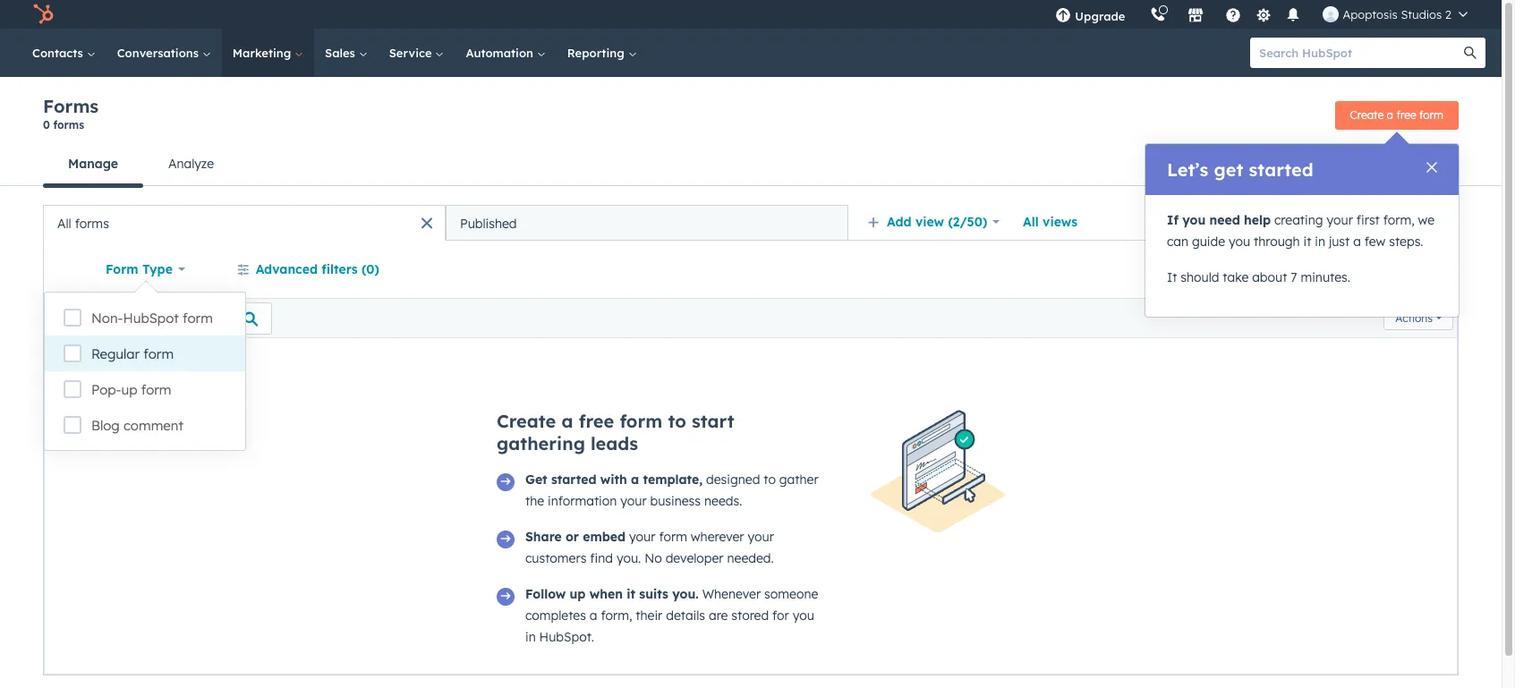Task type: locate. For each thing, give the bounding box(es) containing it.
you.
[[617, 550, 641, 567], [672, 586, 699, 602]]

0 horizontal spatial you
[[793, 608, 814, 624]]

first
[[1357, 212, 1380, 228]]

0 vertical spatial it
[[1304, 234, 1312, 250]]

1 horizontal spatial all
[[1023, 214, 1039, 230]]

1 horizontal spatial forms
[[1420, 155, 1459, 171]]

few
[[1365, 234, 1386, 250]]

form up no
[[659, 529, 687, 545]]

create up get at the left of the page
[[497, 410, 556, 432]]

gathering
[[497, 432, 585, 455]]

add
[[887, 214, 912, 230]]

blog comment
[[91, 417, 183, 434]]

1 vertical spatial free
[[579, 410, 614, 432]]

a up non‑hubspot forms
[[1387, 108, 1394, 121]]

sales
[[325, 46, 359, 60]]

notifications image
[[1286, 8, 1302, 24]]

1 vertical spatial forms
[[75, 215, 109, 231]]

0 vertical spatial forms
[[53, 118, 84, 132]]

should
[[1181, 269, 1219, 286]]

form inside your form wherever your customers find you. no developer needed.
[[659, 529, 687, 545]]

in inside whenever someone completes a form, their details are stored for you in hubspot.
[[525, 629, 536, 645]]

view
[[916, 214, 944, 230]]

create inside 'create a free form to start gathering leads'
[[497, 410, 556, 432]]

up down the regular form
[[121, 381, 137, 398]]

form up close icon
[[1419, 108, 1444, 121]]

forms up we
[[1420, 155, 1459, 171]]

navigation containing manage
[[43, 142, 239, 188]]

a inside button
[[1387, 108, 1394, 121]]

share
[[525, 529, 562, 545]]

1 horizontal spatial to
[[764, 472, 776, 488]]

settings link
[[1253, 5, 1275, 24]]

0 horizontal spatial create
[[497, 410, 556, 432]]

free for create a free form to start gathering leads
[[579, 410, 614, 432]]

0 horizontal spatial forms
[[43, 95, 99, 117]]

share or embed
[[525, 529, 626, 545]]

free up non‑hubspot forms
[[1397, 108, 1416, 121]]

0 vertical spatial started
[[1249, 158, 1314, 181]]

navigation
[[43, 142, 239, 188]]

business
[[650, 493, 701, 509]]

start
[[692, 410, 734, 432]]

you right for
[[793, 608, 814, 624]]

search image
[[1464, 47, 1477, 59]]

0 horizontal spatial to
[[668, 410, 686, 432]]

all
[[1023, 214, 1039, 230], [57, 215, 71, 231]]

1 vertical spatial you.
[[672, 586, 699, 602]]

1 vertical spatial create
[[497, 410, 556, 432]]

whenever
[[702, 586, 761, 602]]

1 horizontal spatial in
[[1315, 234, 1326, 250]]

0 vertical spatial in
[[1315, 234, 1326, 250]]

it inside creating your first form, we can guide you through it in just a few steps.
[[1304, 234, 1312, 250]]

marketing
[[233, 46, 295, 60]]

designed
[[706, 472, 760, 488]]

forms inside forms 'banner'
[[43, 95, 99, 117]]

0 vertical spatial up
[[121, 381, 137, 398]]

you inside whenever someone completes a form, their details are stored for you in hubspot.
[[793, 608, 814, 624]]

forms right 0
[[53, 118, 84, 132]]

it
[[1304, 234, 1312, 250], [627, 586, 635, 602]]

your
[[1327, 212, 1353, 228], [620, 493, 647, 509], [629, 529, 656, 545], [748, 529, 774, 545]]

forms inside forms 0 forms
[[53, 118, 84, 132]]

form down search forms search box
[[143, 345, 174, 362]]

2 vertical spatial you
[[793, 608, 814, 624]]

a down when
[[590, 608, 597, 624]]

1 horizontal spatial it
[[1304, 234, 1312, 250]]

forms banner
[[43, 95, 1459, 142]]

Search forms search field
[[48, 302, 272, 334]]

forms up form
[[75, 215, 109, 231]]

no
[[645, 550, 662, 567]]

1 horizontal spatial you
[[1183, 212, 1206, 228]]

your inside creating your first form, we can guide you through it in just a few steps.
[[1327, 212, 1353, 228]]

to inside 'create a free form to start gathering leads'
[[668, 410, 686, 432]]

you down need
[[1229, 234, 1250, 250]]

to left gather at the bottom of page
[[764, 472, 776, 488]]

1 vertical spatial started
[[551, 472, 596, 488]]

advanced filters (0) button
[[225, 251, 391, 287]]

create up 'non‑hubspot'
[[1350, 108, 1384, 121]]

free inside button
[[1397, 108, 1416, 121]]

0 vertical spatial to
[[668, 410, 686, 432]]

it left suits
[[627, 586, 635, 602]]

forms up 0
[[43, 95, 99, 117]]

started
[[1249, 158, 1314, 181], [551, 472, 596, 488]]

1 horizontal spatial you.
[[672, 586, 699, 602]]

form up get started with a template,
[[620, 410, 663, 432]]

1 horizontal spatial up
[[570, 586, 586, 602]]

you. up "details"
[[672, 586, 699, 602]]

forms
[[53, 118, 84, 132], [75, 215, 109, 231]]

let's
[[1167, 158, 1209, 181]]

completes
[[525, 608, 586, 624]]

form, down the "follow up when it suits you." at bottom
[[601, 608, 632, 624]]

0 vertical spatial you.
[[617, 550, 641, 567]]

need
[[1210, 212, 1240, 228]]

views
[[1043, 214, 1078, 230]]

get
[[525, 472, 547, 488]]

free inside 'create a free form to start gathering leads'
[[579, 410, 614, 432]]

1 vertical spatial in
[[525, 629, 536, 645]]

customers
[[525, 550, 587, 567]]

up for follow
[[570, 586, 586, 602]]

the
[[525, 493, 544, 509]]

stored
[[732, 608, 769, 624]]

form up comment
[[141, 381, 171, 398]]

0 vertical spatial forms
[[43, 95, 99, 117]]

add view (2/50)
[[887, 214, 987, 230]]

about
[[1252, 269, 1287, 286]]

0 vertical spatial free
[[1397, 108, 1416, 121]]

all left views on the right of page
[[1023, 214, 1039, 230]]

create a free form button
[[1335, 101, 1459, 129]]

help button
[[1219, 0, 1249, 29]]

type
[[142, 261, 173, 277]]

all for all views
[[1023, 214, 1039, 230]]

0
[[43, 118, 50, 132]]

1 horizontal spatial form,
[[1383, 212, 1415, 228]]

menu
[[1043, 0, 1480, 29]]

reporting link
[[556, 29, 648, 77]]

analyze
[[168, 156, 214, 172]]

form, up 'steps.'
[[1383, 212, 1415, 228]]

automation
[[466, 46, 537, 60]]

0 horizontal spatial free
[[579, 410, 614, 432]]

create for create a free form
[[1350, 108, 1384, 121]]

2
[[1445, 7, 1452, 21]]

take
[[1223, 269, 1249, 286]]

up inside list box
[[121, 381, 137, 398]]

non‑hubspot forms
[[1330, 155, 1459, 171]]

1 horizontal spatial create
[[1350, 108, 1384, 121]]

to left start at the bottom left
[[668, 410, 686, 432]]

form inside button
[[1419, 108, 1444, 121]]

a right just
[[1353, 234, 1361, 250]]

close image
[[1427, 162, 1437, 173]]

create a free form
[[1350, 108, 1444, 121]]

for
[[772, 608, 789, 624]]

0 horizontal spatial up
[[121, 381, 137, 398]]

in
[[1315, 234, 1326, 250], [525, 629, 536, 645]]

form inside 'create a free form to start gathering leads'
[[620, 410, 663, 432]]

up
[[121, 381, 137, 398], [570, 586, 586, 602]]

can
[[1167, 234, 1189, 250]]

create inside button
[[1350, 108, 1384, 121]]

started right get
[[1249, 158, 1314, 181]]

are
[[709, 608, 728, 624]]

get started with a template,
[[525, 472, 703, 488]]

menu item
[[1138, 0, 1142, 29]]

list box
[[45, 293, 245, 450]]

in inside creating your first form, we can guide you through it in just a few steps.
[[1315, 234, 1326, 250]]

you. inside your form wherever your customers find you. no developer needed.
[[617, 550, 641, 567]]

all inside button
[[57, 215, 71, 231]]

through
[[1254, 234, 1300, 250]]

hubspot.
[[539, 629, 594, 645]]

all down manage button
[[57, 215, 71, 231]]

filters
[[322, 261, 358, 277]]

advanced filters (0)
[[256, 261, 379, 277]]

1 vertical spatial to
[[764, 472, 776, 488]]

1 vertical spatial you
[[1229, 234, 1250, 250]]

creating
[[1274, 212, 1323, 228]]

your inside designed to gather the information your business needs.
[[620, 493, 647, 509]]

to
[[668, 410, 686, 432], [764, 472, 776, 488]]

you. left no
[[617, 550, 641, 567]]

0 vertical spatial create
[[1350, 108, 1384, 121]]

calling icon image
[[1150, 7, 1167, 23]]

started up "information"
[[551, 472, 596, 488]]

up left when
[[570, 586, 586, 602]]

a inside creating your first form, we can guide you through it in just a few steps.
[[1353, 234, 1361, 250]]

1 vertical spatial it
[[627, 586, 635, 602]]

actions
[[1396, 311, 1433, 324]]

in left just
[[1315, 234, 1326, 250]]

your down get started with a template,
[[620, 493, 647, 509]]

up for pop-
[[121, 381, 137, 398]]

2 horizontal spatial you
[[1229, 234, 1250, 250]]

it down the creating
[[1304, 234, 1312, 250]]

your up just
[[1327, 212, 1353, 228]]

0 vertical spatial form,
[[1383, 212, 1415, 228]]

1 vertical spatial forms
[[1420, 155, 1459, 171]]

0 horizontal spatial form,
[[601, 608, 632, 624]]

you right if
[[1183, 212, 1206, 228]]

reporting
[[567, 46, 628, 60]]

create
[[1350, 108, 1384, 121], [497, 410, 556, 432]]

0 horizontal spatial in
[[525, 629, 536, 645]]

a right with
[[631, 472, 639, 488]]

0 vertical spatial you
[[1183, 212, 1206, 228]]

if
[[1167, 212, 1179, 228]]

1 vertical spatial up
[[570, 586, 586, 602]]

marketing link
[[222, 29, 314, 77]]

0 horizontal spatial you.
[[617, 550, 641, 567]]

sales link
[[314, 29, 378, 77]]

1 vertical spatial form,
[[601, 608, 632, 624]]

analyze button
[[143, 142, 239, 185]]

a left leads
[[562, 410, 573, 432]]

0 horizontal spatial all
[[57, 215, 71, 231]]

free up with
[[579, 410, 614, 432]]

in down the completes
[[525, 629, 536, 645]]

leads
[[591, 432, 638, 455]]

form
[[1419, 108, 1444, 121], [183, 310, 213, 327], [143, 345, 174, 362], [141, 381, 171, 398], [620, 410, 663, 432], [659, 529, 687, 545]]

1 horizontal spatial free
[[1397, 108, 1416, 121]]

service
[[389, 46, 435, 60]]



Task type: describe. For each thing, give the bounding box(es) containing it.
list box containing non-hubspot form
[[45, 293, 245, 450]]

tara schultz image
[[1323, 6, 1339, 22]]

template,
[[643, 472, 703, 488]]

it should take about 7 minutes.
[[1167, 269, 1351, 286]]

non‑hubspot forms button
[[1311, 152, 1459, 175]]

form, inside whenever someone completes a form, their details are stored for you in hubspot.
[[601, 608, 632, 624]]

embed
[[583, 529, 626, 545]]

7
[[1291, 269, 1297, 286]]

settings image
[[1256, 8, 1272, 24]]

1 horizontal spatial started
[[1249, 158, 1314, 181]]

get
[[1214, 158, 1244, 181]]

all forms button
[[43, 205, 446, 241]]

help
[[1244, 212, 1271, 228]]

form, inside creating your first form, we can guide you through it in just a few steps.
[[1383, 212, 1415, 228]]

regular
[[91, 345, 140, 362]]

follow up when it suits you.
[[525, 586, 699, 602]]

regular form
[[91, 345, 174, 362]]

contacts link
[[21, 29, 106, 77]]

apoptosis
[[1343, 7, 1398, 21]]

upgrade
[[1075, 9, 1125, 23]]

your up no
[[629, 529, 656, 545]]

notifications button
[[1278, 0, 1309, 29]]

form right hubspot
[[183, 310, 213, 327]]

a inside 'create a free form to start gathering leads'
[[562, 410, 573, 432]]

form type
[[106, 261, 173, 277]]

marketplaces image
[[1188, 8, 1204, 24]]

someone
[[764, 586, 818, 602]]

all views
[[1023, 214, 1078, 230]]

with
[[600, 472, 627, 488]]

(0)
[[362, 261, 379, 277]]

a inside whenever someone completes a form, their details are stored for you in hubspot.
[[590, 608, 597, 624]]

non-
[[91, 310, 123, 327]]

automation link
[[455, 29, 556, 77]]

conversations link
[[106, 29, 222, 77]]

create a free form to start gathering leads
[[497, 410, 734, 455]]

if you need help
[[1167, 212, 1271, 228]]

published
[[460, 215, 517, 231]]

guide
[[1192, 234, 1225, 250]]

you inside creating your first form, we can guide you through it in just a few steps.
[[1229, 234, 1250, 250]]

hubspot link
[[21, 4, 67, 25]]

comment
[[123, 417, 183, 434]]

pop-up form
[[91, 381, 171, 398]]

search button
[[1455, 38, 1486, 68]]

wherever
[[691, 529, 744, 545]]

conversations
[[117, 46, 202, 60]]

designed to gather the information your business needs.
[[525, 472, 819, 509]]

studios
[[1401, 7, 1442, 21]]

0 horizontal spatial started
[[551, 472, 596, 488]]

calling icon button
[[1143, 3, 1174, 26]]

(2/50)
[[948, 214, 987, 230]]

steps.
[[1389, 234, 1424, 250]]

free for create a free form
[[1397, 108, 1416, 121]]

all forms
[[57, 215, 109, 231]]

marketplaces button
[[1177, 0, 1215, 29]]

suits
[[639, 586, 669, 602]]

service link
[[378, 29, 455, 77]]

needed.
[[727, 550, 774, 567]]

it
[[1167, 269, 1177, 286]]

whenever someone completes a form, their details are stored for you in hubspot.
[[525, 586, 818, 645]]

upgrade image
[[1056, 8, 1072, 24]]

apoptosis studios 2 button
[[1312, 0, 1479, 29]]

we
[[1418, 212, 1435, 228]]

0 horizontal spatial it
[[627, 586, 635, 602]]

forms 0 forms
[[43, 95, 99, 132]]

developer
[[666, 550, 724, 567]]

hubspot
[[123, 310, 179, 327]]

form type button
[[94, 251, 197, 287]]

published button
[[446, 205, 848, 241]]

just
[[1329, 234, 1350, 250]]

create for create a free form to start gathering leads
[[497, 410, 556, 432]]

your form wherever your customers find you. no developer needed.
[[525, 529, 774, 567]]

minutes.
[[1301, 269, 1351, 286]]

or
[[566, 529, 579, 545]]

needs.
[[704, 493, 742, 509]]

your up needed.
[[748, 529, 774, 545]]

help image
[[1226, 8, 1242, 24]]

let's get started
[[1167, 158, 1314, 181]]

hubspot image
[[32, 4, 54, 25]]

non-hubspot form
[[91, 310, 213, 327]]

creating your first form, we can guide you through it in just a few steps.
[[1167, 212, 1435, 250]]

contacts
[[32, 46, 87, 60]]

all for all forms
[[57, 215, 71, 231]]

find
[[590, 550, 613, 567]]

to inside designed to gather the information your business needs.
[[764, 472, 776, 488]]

manage
[[68, 156, 118, 172]]

folders
[[1387, 215, 1430, 231]]

when
[[590, 586, 623, 602]]

information
[[548, 493, 617, 509]]

forms inside non‑hubspot forms button
[[1420, 155, 1459, 171]]

forms inside button
[[75, 215, 109, 231]]

their
[[636, 608, 663, 624]]

gather
[[779, 472, 819, 488]]

non‑hubspot
[[1330, 155, 1416, 171]]

Search HubSpot search field
[[1250, 38, 1470, 68]]

menu containing apoptosis studios 2
[[1043, 0, 1480, 29]]



Task type: vqa. For each thing, say whether or not it's contained in the screenshot.
Contacts LINK
yes



